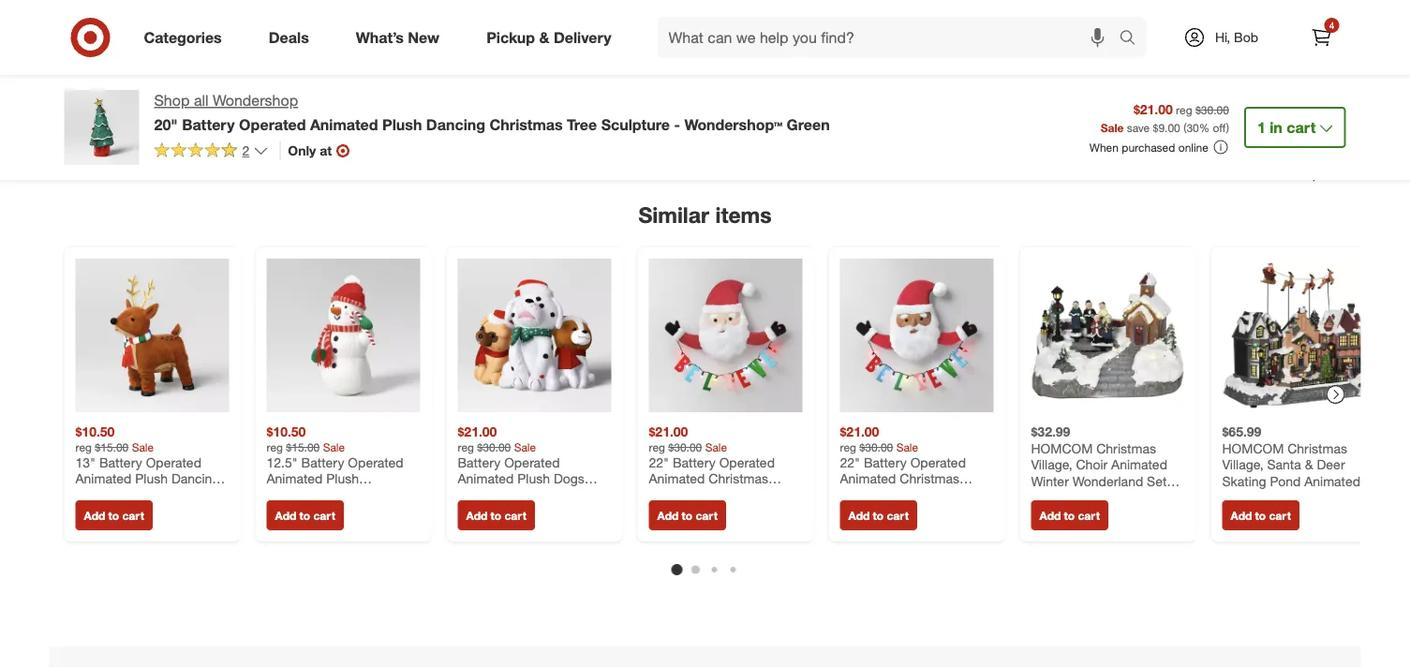 Task type: describe. For each thing, give the bounding box(es) containing it.
4 add to cart button from the left
[[649, 501, 726, 531]]

to for add to cart button for battery operated animated plush dogs christmas figurine - wondershop™ image
[[491, 509, 502, 523]]

to for 12.5" battery operated animated plush snowman christmas figurine - wondershop™ white image add to cart button
[[300, 509, 310, 523]]

similar
[[639, 202, 710, 228]]

2
[[242, 142, 250, 159]]

1 $21.00 reg $30.00 sale from the left
[[458, 424, 536, 454]]

2 $21.00 reg $30.00 sale from the left
[[649, 424, 728, 454]]

to for homcom christmas village, choir animated winter wonderland set with multicolored led light, battery operated christmas decoration image's add to cart button
[[1065, 509, 1075, 523]]

1 in cart
[[1258, 118, 1317, 136]]

22" battery operated animated christmas santa with 'believe' sign - wondershop™ red/white image for 4th add to cart button from left
[[649, 259, 803, 412]]

to for 5th add to cart button from left
[[873, 509, 884, 523]]

$21.00 reg $30.00 sale save $ 9.00 ( 30 % off )
[[1101, 101, 1230, 134]]

plush
[[383, 115, 422, 133]]

)
[[1227, 120, 1230, 134]]

4
[[1330, 19, 1335, 31]]

categories link
[[128, 17, 245, 58]]

add to cart for 13" battery operated animated plush dancing reindeer christmas figurine - wondershop™ brown image add to cart button
[[84, 509, 144, 523]]

-
[[674, 115, 681, 133]]

operated
[[239, 115, 306, 133]]

only at
[[288, 142, 332, 159]]

pickup
[[487, 28, 535, 46]]

1 in cart for 20" battery operated animated plush dancing christmas tree sculpture - wondershop™ green element
[[1258, 118, 1317, 136]]

add to cart for homcom christmas village, choir animated winter wonderland set with multicolored led light, battery operated christmas decoration image's add to cart button
[[1040, 509, 1100, 523]]

sale inside $21.00 reg $30.00 sale save $ 9.00 ( 30 % off )
[[1101, 120, 1124, 134]]

deals link
[[253, 17, 333, 58]]

&
[[540, 28, 550, 46]]

purchased
[[1122, 140, 1176, 154]]

when purchased online
[[1090, 140, 1209, 154]]

add to cart for add to cart button for battery operated animated plush dogs christmas figurine - wondershop™ image
[[466, 509, 527, 523]]

new
[[408, 28, 440, 46]]

add for battery operated animated plush dogs christmas figurine - wondershop™ image
[[466, 509, 488, 523]]

20"
[[154, 115, 178, 133]]

green
[[787, 115, 830, 133]]

2 link
[[154, 141, 268, 163]]

add to cart button for 12.5" battery operated animated plush snowman christmas figurine - wondershop™ white image
[[267, 501, 344, 531]]

sculpture
[[602, 115, 670, 133]]

30
[[1187, 120, 1200, 134]]

12.5" battery operated animated plush snowman christmas figurine - wondershop™ white image
[[267, 259, 420, 412]]

bob
[[1235, 29, 1259, 45]]

battery operated animated plush dogs christmas figurine - wondershop™ image
[[458, 259, 612, 412]]

$21.00 inside $21.00 reg $30.00 sale save $ 9.00 ( 30 % off )
[[1134, 101, 1174, 117]]

add to cart button for 13" battery operated animated plush dancing reindeer christmas figurine - wondershop™ brown image
[[75, 501, 153, 531]]

add for 13" battery operated animated plush dancing reindeer christmas figurine - wondershop™ brown image
[[84, 509, 105, 523]]

items
[[716, 202, 772, 228]]

hi,
[[1216, 29, 1231, 45]]

reg inside $21.00 reg $30.00 sale save $ 9.00 ( 30 % off )
[[1177, 103, 1193, 117]]

add to cart for 5th add to cart button from left
[[849, 509, 909, 523]]

$15.00 for 13" battery operated animated plush dancing reindeer christmas figurine - wondershop™ brown image
[[95, 440, 129, 454]]

deals
[[269, 28, 309, 46]]

add to cart button for homcom christmas village, santa & deer skating pond animated winter wonderland set with multicolored led light, battery operated christmas decoration image
[[1223, 501, 1300, 531]]

%
[[1200, 120, 1210, 134]]

shop
[[154, 91, 190, 110]]

add to cart for 4th add to cart button from left
[[658, 509, 718, 523]]

what's new link
[[340, 17, 463, 58]]

what's
[[356, 28, 404, 46]]

13" battery operated animated plush dancing reindeer christmas figurine - wondershop™ brown image
[[75, 259, 229, 412]]

reg for 4th add to cart button from left
[[649, 440, 666, 454]]

advertisement region
[[49, 57, 1362, 167]]

reg for 5th add to cart button from left
[[840, 440, 857, 454]]

hi, bob
[[1216, 29, 1259, 45]]

reg for 13" battery operated animated plush dancing reindeer christmas figurine - wondershop™ brown image add to cart button
[[75, 440, 92, 454]]

$32.99
[[1032, 424, 1071, 440]]

wondershop™
[[685, 115, 783, 133]]

similar items region
[[49, 57, 1388, 668]]

4 link
[[1302, 17, 1343, 58]]

$10.50 reg $15.00 sale for 12.5" battery operated animated plush snowman christmas figurine - wondershop™ white image
[[267, 424, 345, 454]]

to for 13" battery operated animated plush dancing reindeer christmas figurine - wondershop™ brown image add to cart button
[[108, 509, 119, 523]]

pickup & delivery link
[[471, 17, 635, 58]]

add for 12.5" battery operated animated plush snowman christmas figurine - wondershop™ white image
[[275, 509, 296, 523]]

sponsored
[[1306, 168, 1362, 182]]

to for 4th add to cart button from left
[[682, 509, 693, 523]]



Task type: locate. For each thing, give the bounding box(es) containing it.
7 to from the left
[[1256, 509, 1267, 523]]

6 add to cart from the left
[[1040, 509, 1100, 523]]

1
[[1258, 118, 1266, 136]]

add to cart for add to cart button for homcom christmas village, santa & deer skating pond animated winter wonderland set with multicolored led light, battery operated christmas decoration image
[[1231, 509, 1292, 523]]

when
[[1090, 140, 1119, 154]]

0 horizontal spatial $21.00 reg $30.00 sale
[[458, 424, 536, 454]]

at
[[320, 142, 332, 159]]

4 add to cart from the left
[[658, 509, 718, 523]]

6 add to cart button from the left
[[1032, 501, 1109, 531]]

2 $10.50 from the left
[[267, 424, 306, 440]]

add to cart button
[[75, 501, 153, 531], [267, 501, 344, 531], [458, 501, 535, 531], [649, 501, 726, 531], [840, 501, 918, 531], [1032, 501, 1109, 531], [1223, 501, 1300, 531]]

add to cart button for battery operated animated plush dogs christmas figurine - wondershop™ image
[[458, 501, 535, 531]]

categories
[[144, 28, 222, 46]]

5 add to cart button from the left
[[840, 501, 918, 531]]

1 $15.00 from the left
[[95, 440, 129, 454]]

all
[[194, 91, 209, 110]]

2 add from the left
[[275, 509, 296, 523]]

$10.50 reg $15.00 sale for 13" battery operated animated plush dancing reindeer christmas figurine - wondershop™ brown image
[[75, 424, 154, 454]]

search button
[[1111, 17, 1156, 62]]

0 horizontal spatial $10.50
[[75, 424, 115, 440]]

search
[[1111, 30, 1156, 48]]

(
[[1184, 120, 1187, 134]]

sale
[[1101, 120, 1124, 134], [132, 440, 154, 454], [323, 440, 345, 454], [514, 440, 536, 454], [706, 440, 728, 454], [897, 440, 919, 454]]

add for homcom christmas village, santa & deer skating pond animated winter wonderland set with multicolored led light, battery operated christmas decoration image
[[1231, 509, 1253, 523]]

0 horizontal spatial $10.50 reg $15.00 sale
[[75, 424, 154, 454]]

5 to from the left
[[873, 509, 884, 523]]

1 to from the left
[[108, 509, 119, 523]]

shop all wondershop 20" battery operated animated plush dancing christmas tree sculpture - wondershop™ green
[[154, 91, 830, 133]]

cart
[[1287, 118, 1317, 136], [122, 509, 144, 523], [314, 509, 335, 523], [505, 509, 527, 523], [696, 509, 718, 523], [887, 509, 909, 523], [1079, 509, 1100, 523], [1270, 509, 1292, 523]]

reg for 12.5" battery operated animated plush snowman christmas figurine - wondershop™ white image add to cart button
[[267, 440, 283, 454]]

image of 20" battery operated animated plush dancing christmas tree sculpture - wondershop™ green image
[[64, 90, 139, 165]]

$32.99 link
[[1032, 259, 1185, 489]]

add for homcom christmas village, choir animated winter wonderland set with multicolored led light, battery operated christmas decoration image
[[1040, 509, 1061, 523]]

add to cart for 12.5" battery operated animated plush snowman christmas figurine - wondershop™ white image add to cart button
[[275, 509, 335, 523]]

22" battery operated animated christmas santa with 'believe' sign - wondershop™ red/white image for 5th add to cart button from left
[[840, 259, 994, 412]]

christmas
[[490, 115, 563, 133]]

4 to from the left
[[682, 509, 693, 523]]

22" battery operated animated christmas santa with 'believe' sign - wondershop™ red/white image
[[649, 259, 803, 412], [840, 259, 994, 412]]

What can we help you find? suggestions appear below search field
[[658, 17, 1125, 58]]

0 horizontal spatial 22" battery operated animated christmas santa with 'believe' sign - wondershop™ red/white image
[[649, 259, 803, 412]]

2 to from the left
[[300, 509, 310, 523]]

$10.50 for 13" battery operated animated plush dancing reindeer christmas figurine - wondershop™ brown image
[[75, 424, 115, 440]]

reg
[[1177, 103, 1193, 117], [75, 440, 92, 454], [267, 440, 283, 454], [458, 440, 474, 454], [649, 440, 666, 454], [840, 440, 857, 454]]

reg for add to cart button for battery operated animated plush dogs christmas figurine - wondershop™ image
[[458, 440, 474, 454]]

similar items
[[639, 202, 772, 228]]

animated
[[310, 115, 378, 133]]

1 horizontal spatial 22" battery operated animated christmas santa with 'believe' sign - wondershop™ red/white image
[[840, 259, 994, 412]]

delivery
[[554, 28, 612, 46]]

4 add from the left
[[658, 509, 679, 523]]

7 add from the left
[[1231, 509, 1253, 523]]

3 add from the left
[[466, 509, 488, 523]]

$10.50 for 12.5" battery operated animated plush snowman christmas figurine - wondershop™ white image
[[267, 424, 306, 440]]

2 $10.50 reg $15.00 sale from the left
[[267, 424, 345, 454]]

homcom christmas village, santa & deer skating pond animated winter wonderland set with multicolored led light, battery operated christmas decoration image
[[1223, 259, 1377, 412]]

9.00
[[1159, 120, 1181, 134]]

2 horizontal spatial $21.00 reg $30.00 sale
[[840, 424, 919, 454]]

1 $10.50 reg $15.00 sale from the left
[[75, 424, 154, 454]]

wondershop
[[213, 91, 298, 110]]

1 22" battery operated animated christmas santa with 'believe' sign - wondershop™ red/white image from the left
[[649, 259, 803, 412]]

tree
[[567, 115, 597, 133]]

$15.00
[[95, 440, 129, 454], [286, 440, 320, 454]]

1 horizontal spatial $15.00
[[286, 440, 320, 454]]

1 add from the left
[[84, 509, 105, 523]]

1 horizontal spatial $10.50 reg $15.00 sale
[[267, 424, 345, 454]]

0 horizontal spatial $15.00
[[95, 440, 129, 454]]

$65.99
[[1223, 424, 1262, 440]]

1 add to cart button from the left
[[75, 501, 153, 531]]

$30.00 inside $21.00 reg $30.00 sale save $ 9.00 ( 30 % off )
[[1196, 103, 1230, 117]]

in
[[1271, 118, 1283, 136]]

1 add to cart from the left
[[84, 509, 144, 523]]

3 add to cart from the left
[[466, 509, 527, 523]]

1 $10.50 from the left
[[75, 424, 115, 440]]

off
[[1214, 120, 1227, 134]]

add
[[84, 509, 105, 523], [275, 509, 296, 523], [466, 509, 488, 523], [658, 509, 679, 523], [849, 509, 870, 523], [1040, 509, 1061, 523], [1231, 509, 1253, 523]]

online
[[1179, 140, 1209, 154]]

2 $15.00 from the left
[[286, 440, 320, 454]]

only
[[288, 142, 316, 159]]

$21.00 reg $30.00 sale
[[458, 424, 536, 454], [649, 424, 728, 454], [840, 424, 919, 454]]

to for add to cart button for homcom christmas village, santa & deer skating pond animated winter wonderland set with multicolored led light, battery operated christmas decoration image
[[1256, 509, 1267, 523]]

add to cart
[[84, 509, 144, 523], [275, 509, 335, 523], [466, 509, 527, 523], [658, 509, 718, 523], [849, 509, 909, 523], [1040, 509, 1100, 523], [1231, 509, 1292, 523]]

1 horizontal spatial $10.50
[[267, 424, 306, 440]]

2 add to cart from the left
[[275, 509, 335, 523]]

7 add to cart button from the left
[[1223, 501, 1300, 531]]

5 add to cart from the left
[[849, 509, 909, 523]]

1 horizontal spatial $21.00 reg $30.00 sale
[[649, 424, 728, 454]]

6 to from the left
[[1065, 509, 1075, 523]]

6 add from the left
[[1040, 509, 1061, 523]]

3 to from the left
[[491, 509, 502, 523]]

7 add to cart from the left
[[1231, 509, 1292, 523]]

$10.50 reg $15.00 sale
[[75, 424, 154, 454], [267, 424, 345, 454]]

2 add to cart button from the left
[[267, 501, 344, 531]]

battery
[[182, 115, 235, 133]]

$10.50
[[75, 424, 115, 440], [267, 424, 306, 440]]

$65.99 link
[[1223, 259, 1377, 489]]

homcom christmas village, choir animated winter wonderland set with multicolored led light, battery operated christmas decoration image
[[1032, 259, 1185, 412]]

5 add from the left
[[849, 509, 870, 523]]

what's new
[[356, 28, 440, 46]]

$21.00
[[1134, 101, 1174, 117], [458, 424, 497, 440], [649, 424, 688, 440], [840, 424, 880, 440]]

3 $21.00 reg $30.00 sale from the left
[[840, 424, 919, 454]]

3 add to cart button from the left
[[458, 501, 535, 531]]

2 22" battery operated animated christmas santa with 'believe' sign - wondershop™ red/white image from the left
[[840, 259, 994, 412]]

pickup & delivery
[[487, 28, 612, 46]]

$30.00
[[1196, 103, 1230, 117], [478, 440, 511, 454], [669, 440, 702, 454], [860, 440, 894, 454]]

$15.00 for 12.5" battery operated animated plush snowman christmas figurine - wondershop™ white image
[[286, 440, 320, 454]]

save
[[1127, 120, 1150, 134]]

dancing
[[426, 115, 486, 133]]

add to cart button for homcom christmas village, choir animated winter wonderland set with multicolored led light, battery operated christmas decoration image
[[1032, 501, 1109, 531]]

to
[[108, 509, 119, 523], [300, 509, 310, 523], [491, 509, 502, 523], [682, 509, 693, 523], [873, 509, 884, 523], [1065, 509, 1075, 523], [1256, 509, 1267, 523]]

$
[[1154, 120, 1159, 134]]



Task type: vqa. For each thing, say whether or not it's contained in the screenshot.


